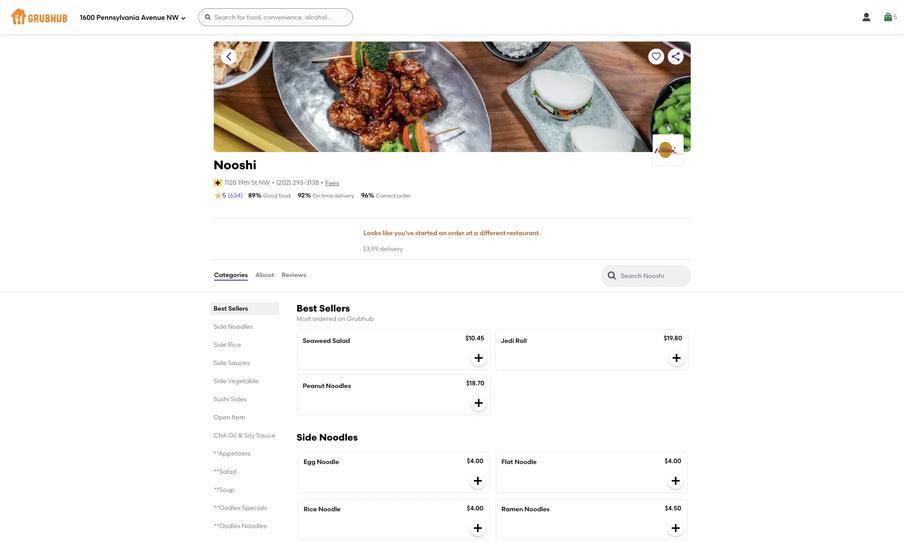 Task type: locate. For each thing, give the bounding box(es) containing it.
1 horizontal spatial order
[[449, 229, 465, 237]]

reviews
[[282, 272, 306, 279]]

side noodles down the best sellers
[[214, 323, 253, 330]]

caret left icon image
[[223, 51, 234, 62]]

0 horizontal spatial rice
[[228, 341, 241, 349]]

**oodles inside tab
[[214, 522, 241, 530]]

sellers inside best sellers most ordered on grubhub
[[319, 303, 350, 314]]

nw right avenue
[[167, 14, 179, 21]]

soy
[[244, 432, 255, 439]]

side rice tab
[[214, 340, 276, 349]]

1 horizontal spatial nw
[[259, 179, 270, 186]]

sellers up side noodles tab
[[228, 305, 248, 312]]

**salad tab
[[214, 467, 276, 476]]

looks like you've started an order at a different restaurant.
[[364, 229, 541, 237]]

chili oil & soy sauce
[[214, 432, 275, 439]]

0 horizontal spatial delivery
[[334, 193, 354, 199]]

rice noodle
[[304, 506, 341, 513]]

noodles inside tab
[[228, 323, 253, 330]]

best inside tab
[[214, 305, 227, 312]]

**oodles inside tab
[[214, 504, 241, 512]]

categories button
[[214, 260, 248, 292]]

$4.00 for ramen noodles
[[467, 505, 484, 512]]

(202) 293-3138 button
[[276, 178, 319, 187]]

salad
[[333, 337, 350, 345]]

side left sauces
[[214, 359, 227, 367]]

noodles down specials
[[242, 522, 267, 530]]

nw
[[167, 14, 179, 21], [259, 179, 270, 186]]

on
[[313, 193, 320, 199]]

$10.45
[[466, 335, 485, 342]]

1 **oodles from the top
[[214, 504, 241, 512]]

1 horizontal spatial rice
[[304, 506, 317, 513]]

293-
[[293, 179, 306, 186]]

svg image for ramen noodles
[[671, 523, 681, 533]]

delivery down like
[[380, 245, 403, 253]]

order left at
[[449, 229, 465, 237]]

1 vertical spatial order
[[449, 229, 465, 237]]

svg image
[[862, 12, 872, 23], [883, 12, 894, 23], [181, 15, 186, 21], [474, 353, 484, 363], [672, 353, 682, 363], [474, 398, 484, 408], [473, 523, 483, 533]]

1 horizontal spatial 5
[[894, 13, 898, 21]]

0 horizontal spatial nw
[[167, 14, 179, 21]]

svg image inside main navigation navigation
[[204, 14, 212, 21]]

rice
[[228, 341, 241, 349], [304, 506, 317, 513]]

nw inside main navigation navigation
[[167, 14, 179, 21]]

noodles
[[228, 323, 253, 330], [326, 382, 351, 390], [319, 432, 358, 443], [525, 506, 550, 513], [242, 522, 267, 530]]

0 vertical spatial side noodles
[[214, 323, 253, 330]]

**oodles down **soup
[[214, 504, 241, 512]]

1 vertical spatial **oodles
[[214, 522, 241, 530]]

sauce
[[256, 432, 275, 439]]

(202)
[[276, 179, 292, 186]]

noodle for egg noodle
[[317, 458, 339, 466]]

• left (202)
[[272, 179, 275, 186]]

side up sushi
[[214, 377, 227, 385]]

side inside side rice tab
[[214, 341, 227, 349]]

nw right st
[[259, 179, 270, 186]]

sushi
[[214, 395, 229, 403]]

0 horizontal spatial •
[[272, 179, 275, 186]]

2 **oodles from the top
[[214, 522, 241, 530]]

svg image
[[204, 14, 212, 21], [473, 476, 483, 486], [671, 476, 681, 486], [671, 523, 681, 533]]

side inside side vegetable tab
[[214, 377, 227, 385]]

side for side rice tab on the left of the page
[[214, 341, 227, 349]]

1 vertical spatial nw
[[259, 179, 270, 186]]

1600 pennsylvania avenue nw
[[80, 14, 179, 21]]

side inside side noodles tab
[[214, 323, 227, 330]]

side noodles
[[214, 323, 253, 330], [297, 432, 358, 443]]

**oodles
[[214, 504, 241, 512], [214, 522, 241, 530]]

1 vertical spatial 5
[[223, 192, 226, 199]]

order right correct
[[397, 193, 411, 199]]

1 vertical spatial side noodles
[[297, 432, 358, 443]]

best sellers
[[214, 305, 248, 312]]

**oodles down **oodles specials
[[214, 522, 241, 530]]

fees
[[326, 179, 339, 187]]

noodle
[[317, 458, 339, 466], [515, 458, 537, 466], [319, 506, 341, 513]]

1 horizontal spatial best
[[297, 303, 317, 314]]

started
[[416, 229, 438, 237]]

0 vertical spatial 5
[[894, 13, 898, 21]]

noodles right ramen
[[525, 506, 550, 513]]

best up side noodles tab
[[214, 305, 227, 312]]

0 vertical spatial rice
[[228, 341, 241, 349]]

food
[[279, 193, 291, 199]]

noodles up 'egg noodle'
[[319, 432, 358, 443]]

1 vertical spatial delivery
[[380, 245, 403, 253]]

side inside side sauces tab
[[214, 359, 227, 367]]

like
[[383, 229, 393, 237]]

flat
[[502, 458, 514, 466]]

delivery right time on the left top of the page
[[334, 193, 354, 199]]

side for side sauces tab
[[214, 359, 227, 367]]

• right 3138
[[321, 179, 323, 186]]

best inside best sellers most ordered on grubhub
[[297, 303, 317, 314]]

0 horizontal spatial order
[[397, 193, 411, 199]]

open item
[[214, 414, 246, 421]]

roll
[[516, 337, 527, 345]]

0 horizontal spatial sellers
[[228, 305, 248, 312]]

fees button
[[325, 178, 340, 188]]

1 horizontal spatial •
[[321, 179, 323, 186]]

nw for 1600 pennsylvania avenue nw
[[167, 14, 179, 21]]

5
[[894, 13, 898, 21], [223, 192, 226, 199]]

1 horizontal spatial sellers
[[319, 303, 350, 314]]

best sellers most ordered on grubhub
[[297, 303, 374, 322]]

0 vertical spatial order
[[397, 193, 411, 199]]

main navigation navigation
[[0, 0, 905, 34]]

svg image inside 5 button
[[883, 12, 894, 23]]

89
[[248, 192, 256, 199]]

Search Nooshi search field
[[620, 272, 688, 280]]

**soup tab
[[214, 485, 276, 494]]

side up side rice
[[214, 323, 227, 330]]

nw inside "button"
[[259, 179, 270, 186]]

**oodles noodles tab
[[214, 521, 276, 531]]

chili oil & soy sauce tab
[[214, 431, 276, 440]]

0 vertical spatial **oodles
[[214, 504, 241, 512]]

$4.00 for flat noodle
[[467, 457, 484, 465]]

best up most
[[297, 303, 317, 314]]

delivery
[[334, 193, 354, 199], [380, 245, 403, 253]]

side up side sauces
[[214, 341, 227, 349]]

sides
[[231, 395, 247, 403]]

noodle for flat noodle
[[515, 458, 537, 466]]

1 horizontal spatial side noodles
[[297, 432, 358, 443]]

side noodles up 'egg noodle'
[[297, 432, 358, 443]]

**appetizers tab
[[214, 449, 276, 458]]

noodles down best sellers tab
[[228, 323, 253, 330]]

sellers
[[319, 303, 350, 314], [228, 305, 248, 312]]

• (202) 293-3138 • fees
[[272, 179, 339, 187]]

3138
[[306, 179, 319, 186]]

1 • from the left
[[272, 179, 275, 186]]

•
[[272, 179, 275, 186], [321, 179, 323, 186]]

ramen
[[502, 506, 523, 513]]

nooshi
[[214, 157, 257, 172]]

best
[[297, 303, 317, 314], [214, 305, 227, 312]]

0 horizontal spatial best
[[214, 305, 227, 312]]

order
[[397, 193, 411, 199], [449, 229, 465, 237]]

side
[[214, 323, 227, 330], [214, 341, 227, 349], [214, 359, 227, 367], [214, 377, 227, 385], [297, 432, 317, 443]]

sellers up on
[[319, 303, 350, 314]]

1120 19th st nw button
[[224, 178, 270, 188]]

**salad
[[214, 468, 237, 475]]

sellers inside tab
[[228, 305, 248, 312]]

egg
[[304, 458, 316, 466]]

order inside button
[[449, 229, 465, 237]]

0 vertical spatial nw
[[167, 14, 179, 21]]

jedi
[[501, 337, 514, 345]]

0 horizontal spatial side noodles
[[214, 323, 253, 330]]

1 vertical spatial rice
[[304, 506, 317, 513]]

peanut noodles
[[303, 382, 351, 390]]



Task type: vqa. For each thing, say whether or not it's contained in the screenshot.
20
no



Task type: describe. For each thing, give the bounding box(es) containing it.
restaurant.
[[507, 229, 541, 237]]

$18.70
[[467, 380, 485, 387]]

best for best sellers
[[214, 305, 227, 312]]

flat noodle
[[502, 458, 537, 466]]

most
[[297, 315, 311, 322]]

sauces
[[228, 359, 250, 367]]

correct order
[[376, 193, 411, 199]]

96
[[361, 192, 369, 199]]

egg noodle
[[304, 458, 339, 466]]

side vegetable tab
[[214, 376, 276, 386]]

categories
[[214, 272, 248, 279]]

seaweed salad
[[303, 337, 350, 345]]

side for side vegetable tab
[[214, 377, 227, 385]]

best for best sellers most ordered on grubhub
[[297, 303, 317, 314]]

side rice
[[214, 341, 241, 349]]

time
[[322, 193, 333, 199]]

about
[[256, 272, 274, 279]]

open
[[214, 414, 230, 421]]

1600
[[80, 14, 95, 21]]

a
[[474, 229, 478, 237]]

ramen noodles
[[502, 506, 550, 513]]

sellers for best sellers
[[228, 305, 248, 312]]

on time delivery
[[313, 193, 354, 199]]

save this restaurant button
[[649, 49, 665, 65]]

at
[[466, 229, 473, 237]]

0 horizontal spatial 5
[[223, 192, 226, 199]]

$4.50
[[665, 505, 682, 512]]

seaweed
[[303, 337, 331, 345]]

best sellers tab
[[214, 304, 276, 313]]

an
[[439, 229, 447, 237]]

**oodles specials tab
[[214, 503, 276, 513]]

looks
[[364, 229, 381, 237]]

noodle for rice noodle
[[319, 506, 341, 513]]

specials
[[242, 504, 267, 512]]

5 inside button
[[894, 13, 898, 21]]

side noodles tab
[[214, 322, 276, 331]]

looks like you've started an order at a different restaurant. button
[[363, 224, 541, 243]]

$3.99 delivery
[[363, 245, 403, 253]]

(634)
[[228, 192, 243, 199]]

92
[[298, 192, 305, 199]]

sushi sides
[[214, 395, 247, 403]]

nw for 1120 19th st nw
[[259, 179, 270, 186]]

you've
[[395, 229, 414, 237]]

$19.80
[[664, 335, 683, 342]]

svg image for flat noodle
[[671, 476, 681, 486]]

open item tab
[[214, 413, 276, 422]]

correct
[[376, 193, 396, 199]]

side sauces
[[214, 359, 250, 367]]

2 • from the left
[[321, 179, 323, 186]]

search icon image
[[607, 270, 618, 281]]

grubhub
[[347, 315, 374, 322]]

side up egg
[[297, 432, 317, 443]]

sellers for best sellers most ordered on grubhub
[[319, 303, 350, 314]]

19th
[[238, 179, 250, 186]]

0 vertical spatial delivery
[[334, 193, 354, 199]]

st
[[251, 179, 258, 186]]

1 horizontal spatial delivery
[[380, 245, 403, 253]]

peanut
[[303, 382, 325, 390]]

nooshi logo image
[[653, 140, 684, 160]]

star icon image
[[214, 191, 223, 200]]

&
[[238, 432, 243, 439]]

share icon image
[[671, 51, 681, 62]]

svg image for egg noodle
[[473, 476, 483, 486]]

side for side noodles tab
[[214, 323, 227, 330]]

**appetizers
[[214, 450, 251, 457]]

chili
[[214, 432, 227, 439]]

reviews button
[[281, 260, 307, 292]]

**oodles specials
[[214, 504, 267, 512]]

jedi roll
[[501, 337, 527, 345]]

Search for food, convenience, alcohol... search field
[[198, 8, 353, 26]]

**oodles for **oodles specials
[[214, 504, 241, 512]]

good
[[263, 193, 278, 199]]

save this restaurant image
[[651, 51, 662, 62]]

noodles inside tab
[[242, 522, 267, 530]]

**oodles for **oodles noodles
[[214, 522, 241, 530]]

side sauces tab
[[214, 358, 276, 368]]

**soup
[[214, 486, 235, 494]]

oil
[[228, 432, 237, 439]]

noodles right peanut
[[326, 382, 351, 390]]

pennsylvania
[[97, 14, 140, 21]]

1120
[[225, 179, 237, 186]]

item
[[232, 414, 246, 421]]

sushi sides tab
[[214, 395, 276, 404]]

subscription pass image
[[214, 179, 223, 186]]

about button
[[255, 260, 275, 292]]

on
[[338, 315, 346, 322]]

ordered
[[313, 315, 337, 322]]

rice inside tab
[[228, 341, 241, 349]]

5 button
[[883, 9, 898, 25]]

good food
[[263, 193, 291, 199]]

1120 19th st nw
[[225, 179, 270, 186]]

$3.99
[[363, 245, 379, 253]]

**oodles noodles
[[214, 522, 267, 530]]

different
[[480, 229, 506, 237]]

side vegetable
[[214, 377, 259, 385]]

vegetable
[[228, 377, 259, 385]]

avenue
[[141, 14, 165, 21]]

side noodles inside side noodles tab
[[214, 323, 253, 330]]



